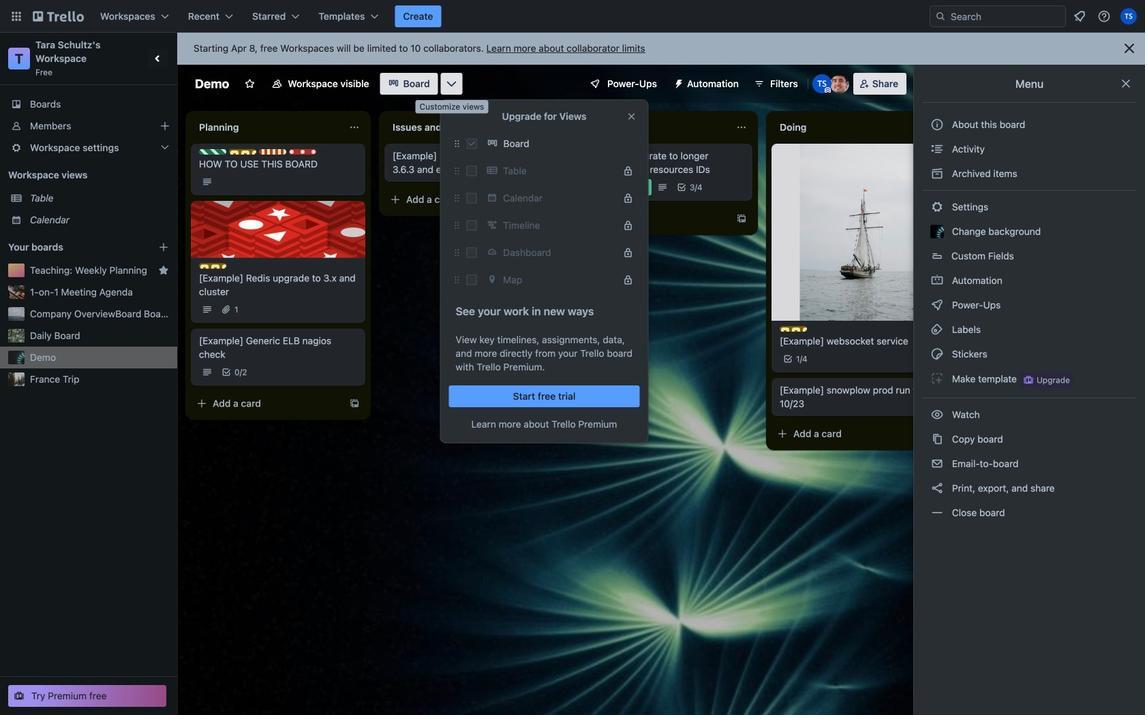 Task type: vqa. For each thing, say whether or not it's contained in the screenshot.
Timely
no



Task type: describe. For each thing, give the bounding box(es) containing it.
0 horizontal spatial tara schultz (taraschultz7) image
[[812, 74, 832, 93]]

1 sm image from the top
[[931, 274, 944, 288]]

tara schultz (taraschultz7) image inside the primary element
[[1121, 8, 1137, 25]]

3 sm image from the top
[[931, 372, 944, 386]]

james peterson (jamespeterson93) image
[[830, 74, 849, 93]]

1 vertical spatial create from template… image
[[736, 213, 747, 224]]

0 notifications image
[[1072, 8, 1088, 25]]

2 sm image from the top
[[931, 323, 944, 337]]

back to home image
[[33, 5, 84, 27]]

this member is an admin of this board. image
[[825, 87, 831, 93]]

open information menu image
[[1098, 10, 1111, 23]]

2 horizontal spatial color: yellow, title: "ready to merge" element
[[780, 327, 807, 332]]

0 horizontal spatial color: yellow, title: "ready to merge" element
[[199, 263, 226, 269]]

primary element
[[0, 0, 1145, 33]]

workspace navigation collapse icon image
[[149, 49, 168, 68]]

4 sm image from the top
[[931, 408, 944, 422]]

color: orange, title: "manual deploy steps" element
[[259, 149, 286, 155]]



Task type: locate. For each thing, give the bounding box(es) containing it.
close popover image
[[626, 111, 637, 122]]

0 vertical spatial tara schultz (taraschultz7) image
[[1121, 8, 1137, 25]]

None checkbox
[[586, 179, 652, 196]]

2 vertical spatial color: yellow, title: "ready to merge" element
[[780, 327, 807, 332]]

color: green, title: "verified in staging" element
[[199, 149, 226, 155]]

1 horizontal spatial create from template… image
[[736, 213, 747, 224]]

add board image
[[158, 242, 169, 253]]

0 vertical spatial color: yellow, title: "ready to merge" element
[[229, 149, 256, 155]]

1 vertical spatial tara schultz (taraschultz7) image
[[812, 74, 832, 93]]

customize views image
[[445, 77, 459, 91]]

create from template… image
[[349, 398, 360, 409]]

0 vertical spatial create from template… image
[[543, 194, 554, 205]]

sm image
[[931, 274, 944, 288], [931, 323, 944, 337], [931, 372, 944, 386], [931, 408, 944, 422], [931, 507, 944, 520]]

your boards with 6 items element
[[8, 239, 138, 256]]

create from template… image
[[543, 194, 554, 205], [736, 213, 747, 224]]

starred icon image
[[158, 265, 169, 276]]

star or unstar board image
[[244, 78, 255, 89]]

sm image
[[668, 73, 687, 92], [931, 142, 944, 156], [931, 167, 944, 181], [931, 200, 944, 214], [931, 299, 944, 312], [931, 348, 944, 361], [931, 433, 944, 447], [931, 457, 944, 471], [931, 482, 944, 496]]

color: yellow, title: "ready to merge" element
[[229, 149, 256, 155], [199, 263, 226, 269], [780, 327, 807, 332]]

Board name text field
[[188, 73, 236, 95]]

color: red, title: "unshippable!" element
[[289, 149, 316, 155]]

0 horizontal spatial create from template… image
[[543, 194, 554, 205]]

search image
[[935, 11, 946, 22]]

1 horizontal spatial color: yellow, title: "ready to merge" element
[[229, 149, 256, 155]]

1 horizontal spatial tara schultz (taraschultz7) image
[[1121, 8, 1137, 25]]

1 vertical spatial color: yellow, title: "ready to merge" element
[[199, 263, 226, 269]]

None text field
[[191, 117, 344, 138], [384, 117, 537, 138], [772, 117, 924, 138], [191, 117, 344, 138], [384, 117, 537, 138], [772, 117, 924, 138]]

tooltip
[[416, 100, 488, 114]]

Search field
[[930, 5, 1066, 27]]

None text field
[[578, 117, 731, 138]]

5 sm image from the top
[[931, 507, 944, 520]]

tara schultz (taraschultz7) image
[[1121, 8, 1137, 25], [812, 74, 832, 93]]



